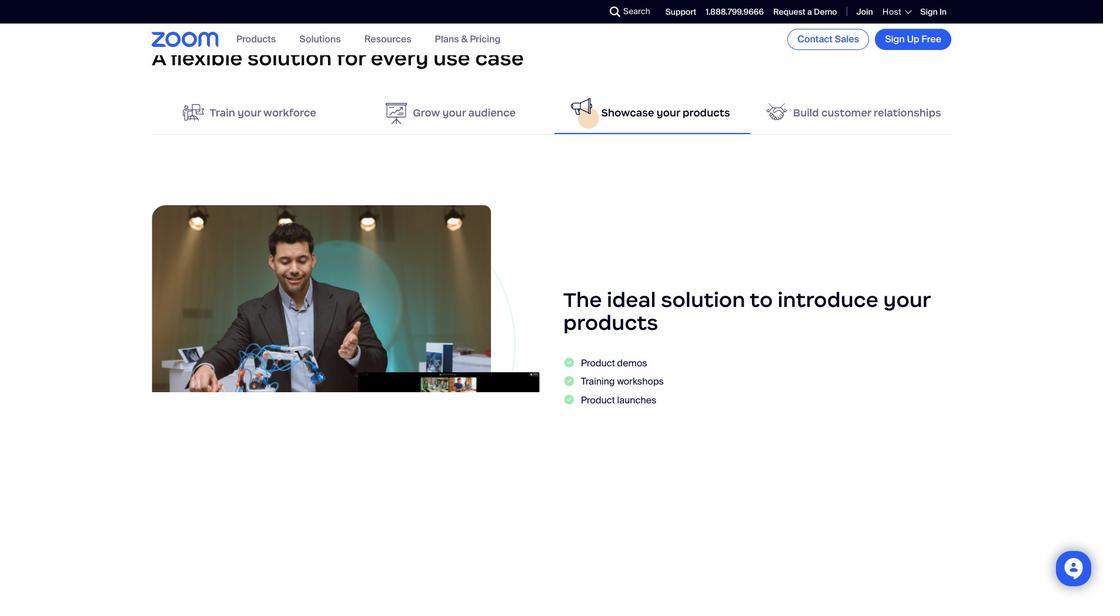 Task type: describe. For each thing, give the bounding box(es) containing it.
products inside the ideal solution to introduce your products
[[564, 310, 659, 336]]

1.888.799.9666 link
[[706, 6, 764, 17]]

workforce
[[263, 107, 317, 120]]

search image
[[610, 6, 621, 17]]

chart image
[[386, 103, 407, 124]]

product demos
[[581, 357, 648, 370]]

plans & pricing
[[435, 33, 501, 46]]

relationships
[[874, 107, 942, 120]]

person standing with a flag image
[[183, 103, 204, 122]]

sign for sign in
[[921, 6, 938, 17]]

grow your audience
[[413, 107, 516, 120]]

launches
[[618, 394, 657, 406]]

train your workforce
[[210, 107, 317, 120]]

product launches
[[581, 394, 657, 406]]

pricing
[[470, 33, 501, 46]]

search image
[[610, 6, 621, 17]]

your inside the ideal solution to introduce your products
[[884, 287, 931, 313]]

introduce
[[778, 287, 879, 313]]

grow
[[413, 107, 440, 120]]

the ideal solution to introduce your products
[[564, 287, 931, 336]]

flexible
[[171, 45, 243, 71]]

training workshops
[[581, 376, 664, 388]]

train
[[210, 107, 235, 120]]

1.888.799.9666
[[706, 6, 764, 17]]

&
[[461, 33, 468, 46]]

zoom logo image
[[152, 32, 219, 47]]

request a demo
[[774, 6, 838, 17]]

in
[[940, 6, 947, 17]]

the
[[564, 287, 602, 313]]

every
[[371, 45, 429, 71]]

products inside 'showcase your products' button
[[683, 107, 731, 120]]

your for workforce
[[238, 107, 261, 120]]

man and robotic arm image
[[152, 205, 540, 497]]

plans
[[435, 33, 459, 46]]

a
[[808, 6, 813, 17]]

solutions button
[[300, 33, 341, 46]]

audience
[[469, 107, 516, 120]]

solutions
[[300, 33, 341, 46]]

use
[[434, 45, 471, 71]]

sign for sign up free
[[886, 33, 905, 45]]

build customer relationships
[[794, 107, 942, 120]]

your for products
[[657, 107, 681, 120]]

join
[[857, 6, 874, 17]]

resources
[[365, 33, 412, 46]]

sign in link
[[921, 6, 947, 17]]

ideal
[[607, 287, 656, 313]]

build customer relationships button
[[756, 93, 952, 134]]

support link
[[666, 6, 697, 17]]

shaking hands image
[[766, 103, 788, 121]]



Task type: locate. For each thing, give the bounding box(es) containing it.
product for product demos
[[581, 357, 615, 370]]

solution for to
[[661, 287, 746, 313]]

products
[[683, 107, 731, 120], [564, 310, 659, 336]]

customer
[[822, 107, 872, 120]]

sign up free
[[886, 33, 942, 45]]

resources button
[[365, 33, 412, 46]]

showcase your products button
[[555, 93, 750, 134]]

showcase
[[602, 107, 655, 120]]

plans & pricing link
[[435, 33, 501, 46]]

to
[[750, 287, 773, 313]]

contact sales link
[[788, 29, 870, 50]]

1 vertical spatial products
[[564, 310, 659, 336]]

join link
[[857, 6, 874, 17]]

free
[[922, 33, 942, 45]]

0 vertical spatial products
[[683, 107, 731, 120]]

0 vertical spatial sign
[[921, 6, 938, 17]]

0 horizontal spatial products
[[564, 310, 659, 336]]

showcase your products
[[602, 107, 731, 120]]

train your workforce button
[[152, 93, 347, 134]]

grow your audience button
[[353, 93, 549, 134]]

sign left in
[[921, 6, 938, 17]]

a
[[152, 45, 166, 71]]

case
[[475, 45, 524, 71]]

solution inside the ideal solution to introduce your products
[[661, 287, 746, 313]]

product for product launches
[[581, 394, 615, 406]]

1 horizontal spatial solution
[[661, 287, 746, 313]]

1 vertical spatial solution
[[661, 287, 746, 313]]

a flexible solution for every use case
[[152, 45, 524, 71]]

your inside 'button'
[[238, 107, 261, 120]]

1 horizontal spatial sign
[[921, 6, 938, 17]]

contact
[[798, 33, 833, 45]]

solution
[[248, 45, 332, 71], [661, 287, 746, 313]]

request
[[774, 6, 806, 17]]

2 product from the top
[[581, 394, 615, 406]]

sales
[[835, 33, 860, 45]]

sign left up
[[886, 33, 905, 45]]

1 vertical spatial sign
[[886, 33, 905, 45]]

0 horizontal spatial solution
[[248, 45, 332, 71]]

your inside button
[[443, 107, 466, 120]]

tabs tab list
[[152, 93, 952, 135]]

0 vertical spatial product
[[581, 357, 615, 370]]

up
[[907, 33, 920, 45]]

product down the training
[[581, 394, 615, 406]]

search
[[624, 6, 651, 16]]

sign
[[921, 6, 938, 17], [886, 33, 905, 45]]

for
[[337, 45, 366, 71]]

request a demo link
[[774, 6, 838, 17]]

your for audience
[[443, 107, 466, 120]]

None search field
[[567, 2, 613, 21]]

build
[[794, 107, 820, 120]]

1 horizontal spatial products
[[683, 107, 731, 120]]

host
[[883, 6, 902, 17]]

support
[[666, 6, 697, 17]]

demo
[[814, 6, 838, 17]]

host button
[[883, 6, 912, 17]]

your inside button
[[657, 107, 681, 120]]

1 product from the top
[[581, 357, 615, 370]]

demos
[[618, 357, 648, 370]]

workshops
[[617, 376, 664, 388]]

1 vertical spatial product
[[581, 394, 615, 406]]

0 horizontal spatial sign
[[886, 33, 905, 45]]

sign up free link
[[876, 29, 952, 50]]

your
[[238, 107, 261, 120], [443, 107, 466, 120], [657, 107, 681, 120], [884, 287, 931, 313]]

showcase your products tab panel
[[152, 182, 952, 532]]

product
[[581, 357, 615, 370], [581, 394, 615, 406]]

sign in
[[921, 6, 947, 17]]

products
[[237, 33, 276, 46]]

products button
[[237, 33, 276, 46]]

contact sales
[[798, 33, 860, 45]]

0 vertical spatial solution
[[248, 45, 332, 71]]

training
[[581, 376, 615, 388]]

megaphone image
[[571, 98, 592, 115]]

solution for for
[[248, 45, 332, 71]]

product up the training
[[581, 357, 615, 370]]



Task type: vqa. For each thing, say whether or not it's contained in the screenshot.
your within "Button"
yes



